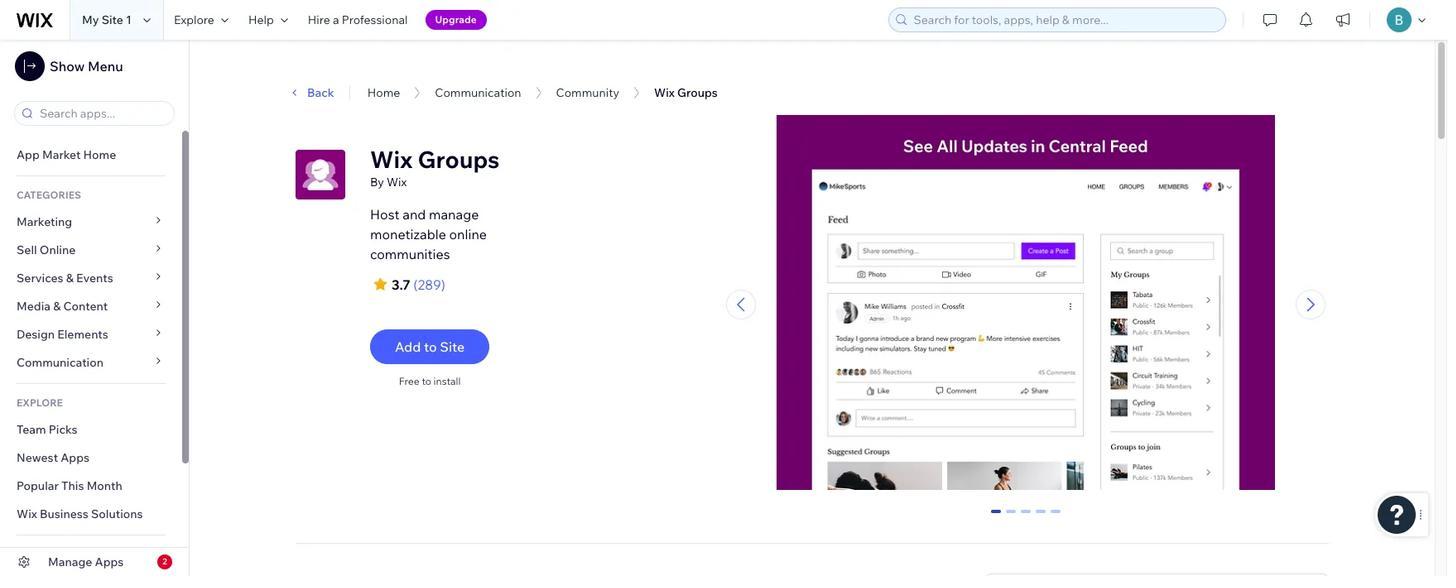 Task type: locate. For each thing, give the bounding box(es) containing it.
0 horizontal spatial communication link
[[0, 349, 182, 377]]

communities
[[370, 246, 450, 262]]

2 left 3
[[1022, 510, 1029, 525]]

0 horizontal spatial site
[[102, 12, 123, 27]]

home right back
[[367, 85, 400, 100]]

groups inside the wix groups by wix
[[418, 145, 500, 174]]

0 vertical spatial 2
[[1022, 510, 1029, 525]]

my
[[82, 12, 99, 27]]

0 vertical spatial home
[[367, 85, 400, 100]]

0 vertical spatial &
[[66, 271, 74, 286]]

&
[[66, 271, 74, 286], [53, 299, 61, 314]]

help
[[248, 12, 274, 27]]

solutions
[[91, 507, 143, 522]]

& for content
[[53, 299, 61, 314]]

site
[[102, 12, 123, 27], [440, 339, 465, 355]]

1 vertical spatial site
[[440, 339, 465, 355]]

to inside button
[[424, 339, 437, 355]]

0 horizontal spatial 2
[[162, 556, 167, 567]]

& right media
[[53, 299, 61, 314]]

1 vertical spatial 2
[[162, 556, 167, 567]]

home
[[367, 85, 400, 100], [83, 147, 116, 162]]

1 horizontal spatial &
[[66, 271, 74, 286]]

& left events
[[66, 271, 74, 286]]

1 vertical spatial to
[[422, 375, 431, 387]]

popular this month link
[[0, 472, 182, 500]]

1 right 0
[[1007, 510, 1014, 525]]

wix inside button
[[654, 85, 675, 100]]

install
[[434, 375, 461, 387]]

categories
[[17, 189, 81, 201]]

wix business solutions
[[17, 507, 143, 522]]

1 horizontal spatial groups
[[677, 85, 718, 100]]

1 horizontal spatial site
[[440, 339, 465, 355]]

services & events
[[17, 271, 113, 286]]

apps to help you
[[17, 548, 112, 561]]

free
[[399, 375, 420, 387]]

to right free
[[422, 375, 431, 387]]

0 1 2 3 4
[[993, 510, 1059, 525]]

1 horizontal spatial home
[[367, 85, 400, 100]]

0 horizontal spatial communication
[[17, 355, 106, 370]]

0 horizontal spatial apps
[[61, 450, 89, 465]]

wix groups
[[654, 85, 718, 100]]

popular this month
[[17, 479, 122, 493]]

0 horizontal spatial 1
[[126, 12, 132, 27]]

and
[[403, 206, 426, 223]]

services
[[17, 271, 63, 286]]

)
[[441, 277, 445, 293]]

communication link
[[435, 85, 521, 100], [0, 349, 182, 377]]

0 vertical spatial groups
[[677, 85, 718, 100]]

2
[[1022, 510, 1029, 525], [162, 556, 167, 567]]

upgrade button
[[425, 10, 487, 30]]

1 vertical spatial apps
[[95, 555, 124, 570]]

1 horizontal spatial communication link
[[435, 85, 521, 100]]

communication link down upgrade button
[[435, 85, 521, 100]]

groups for wix groups by wix
[[418, 145, 500, 174]]

apps
[[61, 450, 89, 465], [95, 555, 124, 570]]

hire a professional link
[[298, 0, 418, 40]]

Search for tools, apps, help & more... field
[[909, 8, 1220, 31]]

media
[[17, 299, 51, 314]]

0 horizontal spatial &
[[53, 299, 61, 314]]

manage
[[48, 555, 92, 570]]

menu
[[88, 58, 123, 75]]

(
[[413, 277, 418, 293]]

home right "market"
[[83, 147, 116, 162]]

events
[[76, 271, 113, 286]]

communication down the design elements
[[17, 355, 106, 370]]

wix business solutions link
[[0, 500, 182, 528]]

apps inside newest apps link
[[61, 450, 89, 465]]

add to site
[[395, 339, 465, 355]]

1 horizontal spatial 1
[[1007, 510, 1014, 525]]

free to install
[[399, 375, 461, 387]]

this
[[61, 479, 84, 493]]

communication link down elements
[[0, 349, 182, 377]]

1 vertical spatial 1
[[1007, 510, 1014, 525]]

& inside the 'media & content' link
[[53, 299, 61, 314]]

1 horizontal spatial 2
[[1022, 510, 1029, 525]]

wix
[[654, 85, 675, 100], [370, 145, 413, 174], [387, 175, 407, 190], [17, 507, 37, 522]]

1
[[126, 12, 132, 27], [1007, 510, 1014, 525]]

apps right help
[[95, 555, 124, 570]]

to
[[424, 339, 437, 355], [422, 375, 431, 387]]

show menu
[[50, 58, 123, 75]]

picks
[[49, 422, 78, 437]]

wix right community
[[654, 85, 675, 100]]

my site 1
[[82, 12, 132, 27]]

1 right my
[[126, 12, 132, 27]]

by
[[370, 175, 384, 190]]

1 vertical spatial groups
[[418, 145, 500, 174]]

0 horizontal spatial home
[[83, 147, 116, 162]]

1 vertical spatial communication
[[17, 355, 106, 370]]

2 inside sidebar element
[[162, 556, 167, 567]]

to right add
[[424, 339, 437, 355]]

business
[[40, 507, 88, 522]]

1 horizontal spatial communication
[[435, 85, 521, 100]]

site right my
[[102, 12, 123, 27]]

0 horizontal spatial groups
[[418, 145, 500, 174]]

1 vertical spatial &
[[53, 299, 61, 314]]

0 vertical spatial 1
[[126, 12, 132, 27]]

1 horizontal spatial apps
[[95, 555, 124, 570]]

0 vertical spatial communication link
[[435, 85, 521, 100]]

wix groups logo image
[[296, 150, 345, 200]]

to for free
[[422, 375, 431, 387]]

explore
[[174, 12, 214, 27]]

site up install
[[440, 339, 465, 355]]

2 right you
[[162, 556, 167, 567]]

wix down popular
[[17, 507, 37, 522]]

0 vertical spatial communication
[[435, 85, 521, 100]]

wix groups preview 0 image
[[777, 115, 1275, 498]]

groups
[[677, 85, 718, 100], [418, 145, 500, 174]]

& inside services & events link
[[66, 271, 74, 286]]

0 vertical spatial apps
[[61, 450, 89, 465]]

communication
[[435, 85, 521, 100], [17, 355, 106, 370]]

wix right by
[[387, 175, 407, 190]]

wix inside sidebar element
[[17, 507, 37, 522]]

apps up this on the left of the page
[[61, 450, 89, 465]]

newest
[[17, 450, 58, 465]]

host
[[370, 206, 400, 223]]

groups inside button
[[677, 85, 718, 100]]

sidebar element
[[0, 40, 190, 576]]

communication down upgrade button
[[435, 85, 521, 100]]

show menu button
[[15, 51, 123, 81]]

monetizable
[[370, 226, 446, 243]]

1 vertical spatial home
[[83, 147, 116, 162]]

marketing
[[17, 214, 72, 229]]

0 vertical spatial to
[[424, 339, 437, 355]]

wix up by
[[370, 145, 413, 174]]



Task type: vqa. For each thing, say whether or not it's contained in the screenshot.
know
no



Task type: describe. For each thing, give the bounding box(es) containing it.
you
[[90, 548, 112, 561]]

wix groups by wix
[[370, 145, 500, 190]]

groups for wix groups
[[677, 85, 718, 100]]

design elements link
[[0, 320, 182, 349]]

wix groups button
[[646, 80, 726, 105]]

team picks link
[[0, 416, 182, 444]]

Search apps... field
[[35, 102, 169, 125]]

media & content link
[[0, 292, 182, 320]]

team
[[17, 422, 46, 437]]

app market home link
[[0, 141, 182, 169]]

online
[[40, 243, 76, 257]]

media & content
[[17, 299, 108, 314]]

home inside sidebar element
[[83, 147, 116, 162]]

0 vertical spatial site
[[102, 12, 123, 27]]

site inside add to site button
[[440, 339, 465, 355]]

professional
[[342, 12, 408, 27]]

explore
[[17, 397, 63, 409]]

marketing link
[[0, 208, 182, 236]]

a
[[333, 12, 339, 27]]

apps for newest apps
[[61, 450, 89, 465]]

manage
[[429, 206, 479, 223]]

community
[[556, 85, 619, 100]]

3.7
[[392, 277, 410, 293]]

month
[[87, 479, 122, 493]]

back button
[[287, 85, 334, 100]]

289
[[418, 277, 441, 293]]

online
[[449, 226, 487, 243]]

back
[[307, 85, 334, 100]]

app
[[17, 147, 40, 162]]

3
[[1037, 510, 1044, 525]]

hire a professional
[[308, 12, 408, 27]]

design
[[17, 327, 55, 342]]

services & events link
[[0, 264, 182, 292]]

sell online link
[[0, 236, 182, 264]]

wix for wix business solutions
[[17, 507, 37, 522]]

content
[[63, 299, 108, 314]]

community link
[[556, 85, 619, 100]]

to
[[46, 548, 60, 561]]

host and manage monetizable online communities
[[370, 206, 487, 262]]

4
[[1052, 510, 1059, 525]]

add to site button
[[370, 330, 490, 364]]

market
[[42, 147, 81, 162]]

sell online
[[17, 243, 76, 257]]

home link
[[367, 85, 400, 100]]

help
[[62, 548, 88, 561]]

popular
[[17, 479, 59, 493]]

upgrade
[[435, 13, 477, 26]]

add
[[395, 339, 421, 355]]

apps for manage apps
[[95, 555, 124, 570]]

0
[[993, 510, 999, 525]]

sell
[[17, 243, 37, 257]]

design elements
[[17, 327, 108, 342]]

app market home
[[17, 147, 116, 162]]

communication inside sidebar element
[[17, 355, 106, 370]]

team picks
[[17, 422, 78, 437]]

hire
[[308, 12, 330, 27]]

3.7 ( 289 )
[[392, 277, 445, 293]]

to for add
[[424, 339, 437, 355]]

1 vertical spatial communication link
[[0, 349, 182, 377]]

elements
[[57, 327, 108, 342]]

& for events
[[66, 271, 74, 286]]

wix for wix groups by wix
[[370, 145, 413, 174]]

manage apps
[[48, 555, 124, 570]]

wix for wix groups
[[654, 85, 675, 100]]

help button
[[238, 0, 298, 40]]

apps
[[17, 548, 43, 561]]

newest apps
[[17, 450, 89, 465]]

show
[[50, 58, 85, 75]]

newest apps link
[[0, 444, 182, 472]]



